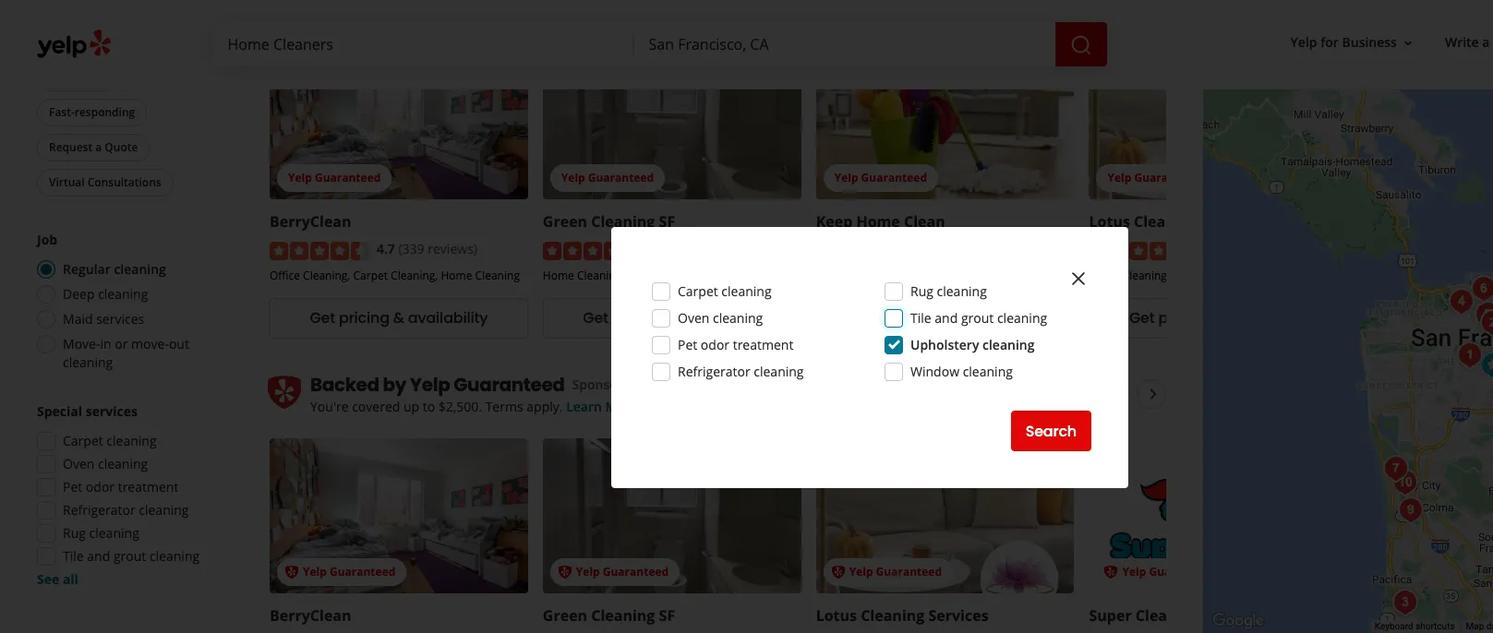 Task type: describe. For each thing, give the bounding box(es) containing it.
and inside group
[[87, 548, 110, 565]]

1 vertical spatial clean
[[1136, 606, 1177, 626]]

treatment inside search dialog
[[733, 336, 794, 354]]

or
[[115, 335, 128, 353]]

oven inside group
[[63, 455, 95, 473]]

search dialog
[[0, 0, 1494, 634]]

16 info v2 image
[[643, 377, 657, 392]]

to for learn
[[423, 4, 435, 22]]

covered for you're covered up to $2,500. learn more
[[352, 4, 400, 22]]

covered for you're covered up to $2,500. terms apply. learn more
[[352, 398, 400, 416]]

pricing for lotus cleaning services
[[1159, 308, 1210, 329]]

job
[[37, 231, 57, 248]]

0 horizontal spatial more
[[525, 4, 558, 22]]

get pricing & availability for lotus cleaning services
[[1130, 308, 1308, 329]]

virtual consultations
[[49, 175, 161, 190]]

green cleaning sf link for lotus
[[543, 606, 675, 626]]

guaranteed inside button
[[97, 34, 161, 50]]

4.7 star rating image
[[270, 242, 369, 260]]

home right keep
[[857, 212, 900, 232]]

sponsored
[[572, 376, 639, 393]]

3 get from the left
[[856, 308, 882, 329]]

upholstery cleaning
[[911, 336, 1035, 354]]

berryclean for keep home clean
[[270, 212, 352, 232]]

3 pricing from the left
[[886, 308, 936, 329]]

keyboard
[[1375, 622, 1414, 632]]

get pricing & availability for berryclean
[[310, 308, 488, 329]]

tile and grout cleaning inside search dialog
[[911, 309, 1048, 327]]

virtual consultations button
[[37, 169, 173, 197]]

regular
[[63, 260, 111, 278]]

1 vertical spatial lotus
[[816, 606, 857, 626]]

sf for lotus cleaning services
[[659, 606, 675, 626]]

consultations
[[88, 175, 161, 190]]

group containing special services
[[31, 403, 229, 589]]

move-
[[63, 335, 100, 353]]

16 chevron down v2 image
[[1401, 36, 1416, 51]]

refrigerator cleaning inside group
[[63, 502, 189, 519]]

search
[[1026, 421, 1077, 442]]

user actions element
[[1276, 26, 1494, 63]]

0 vertical spatial clean
[[904, 212, 946, 232]]

home down reviews) on the top
[[441, 268, 472, 283]]

3 get pricing & availability button from the left
[[816, 298, 1075, 339]]

terms
[[486, 398, 523, 416]]

availability for berryclean
[[408, 308, 488, 329]]

map da
[[1466, 622, 1494, 632]]

write
[[1446, 34, 1480, 51]]

360
[[1181, 606, 1206, 626]]

3 availability from the left
[[955, 308, 1035, 329]]

berryclean link for lotus cleaning services
[[270, 606, 352, 626]]

alves cleaning image
[[1452, 337, 1489, 374]]

1 vertical spatial services
[[929, 606, 989, 626]]

map region
[[1117, 0, 1494, 634]]

fast-
[[49, 104, 75, 120]]

map
[[1466, 622, 1485, 632]]

services for maid services
[[96, 310, 144, 328]]

1 horizontal spatial services
[[1202, 212, 1262, 232]]

pricing for berryclean
[[339, 308, 390, 329]]

(339
[[399, 241, 425, 258]]

oven cleaning inside group
[[63, 455, 148, 473]]

green for keep home clean
[[543, 212, 588, 232]]

yelp guaranteed inside button
[[71, 34, 161, 50]]

all
[[63, 571, 78, 588]]

0 horizontal spatial odor
[[86, 478, 115, 496]]

victory's cleaning services image
[[1388, 464, 1425, 501]]

move-in or move-out cleaning
[[63, 335, 189, 371]]

for
[[1321, 34, 1339, 51]]

16 yelp guaranteed v2 image for berryclean
[[285, 565, 299, 580]]

richyelle's cleaning image
[[1378, 450, 1415, 487]]

office cleaning, home cleaning
[[1090, 268, 1252, 283]]

yelp inside "user actions" element
[[1291, 34, 1318, 51]]

yelp guaranteed
[[410, 372, 565, 398]]

option group containing job
[[31, 231, 229, 372]]

berryclean link for keep home clean
[[270, 212, 352, 232]]

0 horizontal spatial tile
[[63, 548, 84, 565]]

services for special services
[[86, 403, 138, 420]]

super
[[1090, 606, 1132, 626]]

request
[[49, 139, 93, 155]]

responding
[[75, 104, 135, 120]]

yelp for business button
[[1284, 26, 1423, 60]]

1 vertical spatial lotus cleaning services
[[816, 606, 989, 626]]

window
[[911, 363, 960, 381]]

write a link
[[1438, 26, 1494, 60]]

backed
[[310, 372, 379, 398]]

carpet inside search dialog
[[678, 283, 718, 300]]

get for berryclean
[[310, 308, 335, 329]]

virtual
[[49, 175, 85, 190]]

$2,500. for learn
[[439, 4, 482, 22]]

treatment inside group
[[118, 478, 179, 496]]

fast-responding
[[49, 104, 135, 120]]

window cleaning
[[911, 363, 1013, 381]]

a for write
[[1483, 34, 1490, 51]]

1 horizontal spatial learn
[[566, 398, 602, 416]]

pet inside group
[[63, 478, 82, 496]]

4.3 star rating image
[[1090, 242, 1189, 260]]

fast-responding button
[[37, 99, 147, 127]]

green cleaning sf for lotus cleaning services
[[543, 606, 675, 626]]

green cleaning sf for keep home clean
[[543, 212, 675, 232]]

odor inside search dialog
[[701, 336, 730, 354]]

& for lotus cleaning services
[[1213, 308, 1224, 329]]

amazing cleaning team image
[[1466, 270, 1494, 307]]

learn more link for apply.
[[566, 398, 638, 416]]

16 yelp guaranteed v2 image inside the yelp guaranteed button
[[49, 35, 64, 50]]

cleaning, for berryclean
[[303, 268, 350, 283]]

oven cleaning inside search dialog
[[678, 309, 763, 327]]

pet odor treatment inside search dialog
[[678, 336, 794, 354]]

get for lotus cleaning services
[[1130, 308, 1155, 329]]



Task type: vqa. For each thing, say whether or not it's contained in the screenshot.
bottommost Rug
yes



Task type: locate. For each thing, give the bounding box(es) containing it.
0 horizontal spatial grout
[[114, 548, 146, 565]]

availability
[[408, 308, 488, 329], [681, 308, 761, 329], [955, 308, 1035, 329], [1228, 308, 1308, 329]]

get pricing & availability button up 16 info v2 icon
[[543, 298, 801, 339]]

cleaning, down 4.3 star rating image
[[1123, 268, 1170, 283]]

1 vertical spatial odor
[[86, 478, 115, 496]]

cleaning, for lotus cleaning services
[[1123, 268, 1170, 283]]

2 & from the left
[[667, 308, 678, 329]]

refrigerator cleaning right 16 info v2 icon
[[678, 363, 804, 381]]

see
[[37, 571, 59, 588]]

0 horizontal spatial services
[[929, 606, 989, 626]]

0 vertical spatial sf
[[659, 212, 675, 232]]

tile inside search dialog
[[911, 309, 932, 327]]

get pricing & availability down office cleaning, home cleaning
[[1130, 308, 1308, 329]]

yelp for business
[[1291, 34, 1398, 51]]

treatment
[[733, 336, 794, 354], [118, 478, 179, 496]]

super clean 360 link
[[1090, 606, 1206, 626]]

get pricing & availability button down office cleaning, carpet cleaning, home cleaning at the left top of the page
[[270, 298, 528, 339]]

super clean 360
[[1090, 606, 1206, 626]]

1 vertical spatial and
[[87, 548, 110, 565]]

learn more link
[[486, 4, 558, 22], [566, 398, 638, 416]]

lotus cleaning services
[[1090, 212, 1262, 232], [816, 606, 989, 626]]

1 horizontal spatial refrigerator
[[678, 363, 751, 381]]

1 vertical spatial green cleaning sf
[[543, 606, 675, 626]]

0 horizontal spatial a
[[95, 139, 102, 155]]

special services
[[37, 403, 138, 420]]

rug up all
[[63, 525, 86, 542]]

1 $2,500. from the top
[[439, 4, 482, 22]]

oven
[[678, 309, 710, 327], [63, 455, 95, 473]]

2 office from the left
[[1090, 268, 1120, 283]]

1 up from the top
[[404, 4, 420, 22]]

special
[[37, 403, 82, 420]]

1 vertical spatial green cleaning sf link
[[543, 606, 675, 626]]

green cleaning sf image
[[1388, 584, 1425, 621], [1388, 584, 1425, 621]]

0 vertical spatial services
[[1202, 212, 1262, 232]]

0 vertical spatial green
[[543, 212, 588, 232]]

you're covered up to $2,500. learn more
[[310, 4, 558, 22]]

1 to from the top
[[423, 4, 435, 22]]

0 vertical spatial and
[[935, 309, 958, 327]]

a right write
[[1483, 34, 1490, 51]]

2 get pricing & availability button from the left
[[543, 298, 801, 339]]

0 horizontal spatial rug
[[63, 525, 86, 542]]

4.7 (339 reviews)
[[377, 241, 478, 258]]

a left quote
[[95, 139, 102, 155]]

office down 4.7 star rating image
[[270, 268, 300, 283]]

home down 4.8 star rating "image"
[[543, 268, 574, 283]]

1 horizontal spatial grout
[[962, 309, 994, 327]]

deep cleaning
[[63, 285, 148, 303]]

1 vertical spatial learn more link
[[566, 398, 638, 416]]

0 vertical spatial tile and grout cleaning
[[911, 309, 1048, 327]]

2 covered from the top
[[352, 398, 400, 416]]

0 vertical spatial pet
[[678, 336, 698, 354]]

move-
[[131, 335, 169, 353]]

a for request
[[95, 139, 102, 155]]

1 get pricing & availability button from the left
[[270, 298, 528, 339]]

1 horizontal spatial more
[[606, 398, 638, 416]]

2 you're from the top
[[310, 398, 349, 416]]

sunshine house cleaning services image
[[1470, 296, 1494, 333]]

1 horizontal spatial and
[[935, 309, 958, 327]]

get pricing & availability
[[310, 308, 488, 329], [583, 308, 761, 329], [856, 308, 1035, 329], [1130, 308, 1308, 329]]

1 vertical spatial a
[[95, 139, 102, 155]]

1 get pricing & availability from the left
[[310, 308, 488, 329]]

1 horizontal spatial office
[[1090, 268, 1120, 283]]

get pricing & availability button
[[270, 298, 528, 339], [543, 298, 801, 339], [816, 298, 1075, 339], [1090, 298, 1348, 339]]

refrigerator inside search dialog
[[678, 363, 751, 381]]

1 vertical spatial group
[[31, 403, 229, 589]]

rug cleaning up upholstery
[[911, 283, 987, 300]]

0 vertical spatial learn
[[486, 4, 521, 22]]

16 yelp guaranteed v2 image
[[285, 565, 299, 580], [831, 565, 846, 580]]

$2,500. for terms
[[439, 398, 482, 416]]

pet inside search dialog
[[678, 336, 698, 354]]

green for lotus cleaning services
[[543, 606, 588, 626]]

carpet cleaning
[[678, 283, 772, 300], [63, 432, 157, 450]]

2 green cleaning sf from the top
[[543, 606, 675, 626]]

oven inside search dialog
[[678, 309, 710, 327]]

1 vertical spatial more
[[606, 398, 638, 416]]

yelp guaranteed button
[[37, 27, 173, 56]]

deep
[[63, 285, 95, 303]]

2 get pricing & availability from the left
[[583, 308, 761, 329]]

grout inside group
[[114, 548, 146, 565]]

yelp
[[1291, 34, 1318, 51], [71, 34, 94, 50], [288, 170, 312, 186], [561, 170, 585, 186], [835, 170, 859, 186], [1108, 170, 1132, 186], [303, 564, 327, 580], [576, 564, 600, 580], [850, 564, 873, 580], [1123, 564, 1147, 580]]

16 yelp guaranteed v2 image
[[49, 35, 64, 50], [558, 565, 573, 580], [1104, 565, 1119, 580]]

2 green from the top
[[543, 606, 588, 626]]

1 horizontal spatial tile and grout cleaning
[[911, 309, 1048, 327]]

2 sf from the top
[[659, 606, 675, 626]]

1 horizontal spatial a
[[1483, 34, 1490, 51]]

more
[[525, 4, 558, 22], [606, 398, 638, 416]]

group containing yelp guaranteed
[[33, 0, 229, 200]]

to for terms
[[423, 398, 435, 416]]

1 horizontal spatial lotus cleaning services
[[1090, 212, 1262, 232]]

maid services
[[63, 310, 144, 328]]

1 sf from the top
[[659, 212, 675, 232]]

search button
[[1011, 411, 1092, 452]]

0 vertical spatial oven
[[678, 309, 710, 327]]

by
[[383, 372, 406, 398]]

upholstery
[[911, 336, 980, 354]]

1 covered from the top
[[352, 4, 400, 22]]

carpet
[[353, 268, 388, 283], [678, 283, 718, 300], [63, 432, 103, 450]]

1 & from the left
[[393, 308, 404, 329]]

1 vertical spatial up
[[404, 398, 420, 416]]

&
[[393, 308, 404, 329], [667, 308, 678, 329], [940, 308, 951, 329], [1213, 308, 1224, 329]]

get pricing & availability for green cleaning sf
[[583, 308, 761, 329]]

16 yelp guaranteed v2 image for lotus cleaning services
[[831, 565, 846, 580]]

lotus cleaning services link
[[1090, 212, 1262, 232], [816, 606, 989, 626]]

3 get pricing & availability from the left
[[856, 308, 1035, 329]]

tile and grout cleaning
[[911, 309, 1048, 327], [63, 548, 200, 565]]

keyboard shortcuts button
[[1375, 621, 1455, 634]]

1 green from the top
[[543, 212, 588, 232]]

clean left 360
[[1136, 606, 1177, 626]]

keyboard shortcuts
[[1375, 622, 1455, 632]]

get pricing & availability button for berryclean
[[270, 298, 528, 339]]

0 vertical spatial a
[[1483, 34, 1490, 51]]

16 yelp guaranteed v2 image for green cleaning sf
[[558, 565, 573, 580]]

berryclean link
[[270, 212, 352, 232], [270, 606, 352, 626]]

office down 4.3 star rating image
[[1090, 268, 1120, 283]]

and inside search dialog
[[935, 309, 958, 327]]

3 cleaning, from the left
[[1123, 268, 1170, 283]]

0 horizontal spatial pet
[[63, 478, 82, 496]]

refrigerator cleaning inside search dialog
[[678, 363, 804, 381]]

rug cleaning inside search dialog
[[911, 283, 987, 300]]

0 vertical spatial to
[[423, 4, 435, 22]]

1 vertical spatial services
[[86, 403, 138, 420]]

4 get from the left
[[1130, 308, 1155, 329]]

2 cleaning, from the left
[[391, 268, 438, 283]]

0 vertical spatial carpet cleaning
[[678, 283, 772, 300]]

1 vertical spatial lotus cleaning services link
[[816, 606, 989, 626]]

green cleaning sf
[[543, 212, 675, 232], [543, 606, 675, 626]]

4.8 star rating image
[[543, 242, 643, 260]]

0 vertical spatial lotus cleaning services
[[1090, 212, 1262, 232]]

0 vertical spatial treatment
[[733, 336, 794, 354]]

None search field
[[213, 22, 1111, 67]]

get pricing & availability button for green cleaning sf
[[543, 298, 801, 339]]

keep
[[816, 212, 853, 232]]

1 horizontal spatial learn more link
[[566, 398, 638, 416]]

1 vertical spatial treatment
[[118, 478, 179, 496]]

2 16 yelp guaranteed v2 image from the left
[[831, 565, 846, 580]]

0 vertical spatial pet odor treatment
[[678, 336, 794, 354]]

tile up upholstery
[[911, 309, 932, 327]]

1 horizontal spatial odor
[[701, 336, 730, 354]]

guaranteed
[[97, 34, 161, 50], [315, 170, 381, 186], [588, 170, 654, 186], [861, 170, 927, 186], [1135, 170, 1201, 186], [330, 564, 396, 580], [603, 564, 669, 580], [876, 564, 942, 580], [1150, 564, 1215, 580]]

green cleaning sf link for keep
[[543, 212, 675, 232]]

home
[[857, 212, 900, 232], [441, 268, 472, 283], [543, 268, 574, 283], [1173, 268, 1205, 283]]

keep home clean link
[[816, 212, 946, 232]]

a inside write a link
[[1483, 34, 1490, 51]]

pricing
[[339, 308, 390, 329], [612, 308, 663, 329], [886, 308, 936, 329], [1159, 308, 1210, 329]]

0 vertical spatial learn more link
[[486, 4, 558, 22]]

1 pricing from the left
[[339, 308, 390, 329]]

yelp guaranteed link
[[270, 45, 528, 200], [543, 45, 801, 200], [816, 45, 1075, 200], [1090, 45, 1348, 200], [270, 439, 528, 594], [543, 439, 801, 594], [816, 439, 1075, 594], [1090, 439, 1348, 594]]

learn more link for more
[[486, 4, 558, 22]]

out
[[169, 335, 189, 353]]

cleaning
[[591, 212, 655, 232], [1134, 212, 1198, 232], [475, 268, 520, 283], [577, 268, 622, 283], [1207, 268, 1252, 283], [591, 606, 655, 626], [861, 606, 925, 626]]

1 horizontal spatial treatment
[[733, 336, 794, 354]]

up
[[404, 4, 420, 22], [404, 398, 420, 416]]

pricing down office cleaning, home cleaning
[[1159, 308, 1210, 329]]

grout inside search dialog
[[962, 309, 994, 327]]

request a quote
[[49, 139, 138, 155]]

pricing for green cleaning sf
[[612, 308, 663, 329]]

1 horizontal spatial 16 yelp guaranteed v2 image
[[831, 565, 846, 580]]

1 horizontal spatial rug cleaning
[[911, 283, 987, 300]]

1 vertical spatial carpet cleaning
[[63, 432, 157, 450]]

0 horizontal spatial refrigerator cleaning
[[63, 502, 189, 519]]

see all
[[37, 571, 78, 588]]

up for terms
[[404, 398, 420, 416]]

get pricing & availability up upholstery
[[856, 308, 1035, 329]]

get pricing & availability down office cleaning, carpet cleaning, home cleaning at the left top of the page
[[310, 308, 488, 329]]

you're for you're covered up to $2,500. learn more
[[310, 4, 349, 22]]

2 berryclean link from the top
[[270, 606, 352, 626]]

4.7
[[377, 241, 395, 258]]

1 green cleaning sf from the top
[[543, 212, 675, 232]]

search image
[[1070, 34, 1092, 56]]

4 get pricing & availability from the left
[[1130, 308, 1308, 329]]

2 availability from the left
[[681, 308, 761, 329]]

close image
[[1068, 268, 1090, 290]]

you're
[[310, 4, 349, 22], [310, 398, 349, 416]]

pricing up 16 info v2 icon
[[612, 308, 663, 329]]

sparkling clean pro image
[[1475, 304, 1494, 341], [1475, 304, 1494, 341]]

pricing down office cleaning, carpet cleaning, home cleaning at the left top of the page
[[339, 308, 390, 329]]

you're covered up to $2,500. terms apply. learn more
[[310, 398, 638, 416]]

pricing up upholstery
[[886, 308, 936, 329]]

1 vertical spatial learn
[[566, 398, 602, 416]]

0 vertical spatial services
[[96, 310, 144, 328]]

1 vertical spatial tile and grout cleaning
[[63, 548, 200, 565]]

0 horizontal spatial office
[[270, 268, 300, 283]]

1 availability from the left
[[408, 308, 488, 329]]

pet odor treatment inside group
[[63, 478, 179, 496]]

2 pricing from the left
[[612, 308, 663, 329]]

1 you're from the top
[[310, 4, 349, 22]]

2 $2,500. from the top
[[439, 398, 482, 416]]

1 horizontal spatial oven
[[678, 309, 710, 327]]

quote
[[105, 139, 138, 155]]

lotus
[[1090, 212, 1130, 232], [816, 606, 857, 626]]

services up or
[[96, 310, 144, 328]]

0 horizontal spatial pet odor treatment
[[63, 478, 179, 496]]

1 16 yelp guaranteed v2 image from the left
[[285, 565, 299, 580]]

rug inside search dialog
[[911, 283, 934, 300]]

refrigerator cleaning
[[678, 363, 804, 381], [63, 502, 189, 519]]

1 vertical spatial pet
[[63, 478, 82, 496]]

tile and grout cleaning inside group
[[63, 548, 200, 565]]

0 vertical spatial rug
[[911, 283, 934, 300]]

reviews)
[[428, 241, 478, 258]]

home down 4.3 star rating image
[[1173, 268, 1205, 283]]

availability for green cleaning sf
[[681, 308, 761, 329]]

apply.
[[527, 398, 563, 416]]

2 green cleaning sf link from the top
[[543, 606, 675, 626]]

yelp guaranteed
[[71, 34, 161, 50], [288, 170, 381, 186], [561, 170, 654, 186], [835, 170, 927, 186], [1108, 170, 1201, 186], [303, 564, 396, 580], [576, 564, 669, 580], [850, 564, 942, 580], [1123, 564, 1215, 580]]

angel's cleaning services image
[[1475, 347, 1494, 384]]

maid
[[63, 310, 93, 328]]

1 berryclean from the top
[[270, 212, 352, 232]]

1 horizontal spatial refrigerator cleaning
[[678, 363, 804, 381]]

backed by yelp guaranteed
[[310, 372, 565, 398]]

& for berryclean
[[393, 308, 404, 329]]

1 vertical spatial green
[[543, 606, 588, 626]]

ana's cleaning services image
[[1444, 283, 1481, 320]]

a inside request a quote button
[[95, 139, 102, 155]]

services inside group
[[86, 403, 138, 420]]

sf for keep home clean
[[659, 212, 675, 232]]

1 get from the left
[[310, 308, 335, 329]]

get for green cleaning sf
[[583, 308, 609, 329]]

services
[[1202, 212, 1262, 232], [929, 606, 989, 626]]

1 horizontal spatial lotus cleaning services link
[[1090, 212, 1262, 232]]

you're for you're covered up to $2,500. terms apply. learn more
[[310, 398, 349, 416]]

1 vertical spatial covered
[[352, 398, 400, 416]]

0 vertical spatial $2,500.
[[439, 4, 482, 22]]

refrigerator right 16 info v2 icon
[[678, 363, 751, 381]]

next image
[[1142, 383, 1165, 405]]

refrigerator inside group
[[63, 502, 135, 519]]

google image
[[1209, 610, 1270, 634]]

get pricing & availability button up window
[[816, 298, 1075, 339]]

cleaning inside move-in or move-out cleaning
[[63, 354, 113, 371]]

4 pricing from the left
[[1159, 308, 1210, 329]]

da
[[1487, 622, 1494, 632]]

keep home clean
[[816, 212, 946, 232]]

shortcuts
[[1416, 622, 1455, 632]]

odor
[[701, 336, 730, 354], [86, 478, 115, 496]]

2 horizontal spatial cleaning,
[[1123, 268, 1170, 283]]

0 vertical spatial lotus
[[1090, 212, 1130, 232]]

up for learn
[[404, 4, 420, 22]]

0 vertical spatial covered
[[352, 4, 400, 22]]

1 green cleaning sf link from the top
[[543, 212, 675, 232]]

option group
[[31, 231, 229, 372]]

2 berryclean from the top
[[270, 606, 352, 626]]

0 horizontal spatial lotus cleaning services link
[[816, 606, 989, 626]]

loany's deep cleaning service image
[[1393, 492, 1430, 529]]

rug cleaning up all
[[63, 525, 139, 542]]

0 vertical spatial green cleaning sf link
[[543, 212, 675, 232]]

covered
[[352, 4, 400, 22], [352, 398, 400, 416]]

to
[[423, 4, 435, 22], [423, 398, 435, 416]]

0 vertical spatial more
[[525, 4, 558, 22]]

office for berryclean
[[270, 268, 300, 283]]

2 up from the top
[[404, 398, 420, 416]]

refrigerator up all
[[63, 502, 135, 519]]

1 vertical spatial $2,500.
[[439, 398, 482, 416]]

business
[[1343, 34, 1398, 51]]

1 vertical spatial you're
[[310, 398, 349, 416]]

get pricing & availability up 16 info v2 icon
[[583, 308, 761, 329]]

16 yelp guaranteed v2 image for super clean 360
[[1104, 565, 1119, 580]]

cleaning, down 4.7 star rating image
[[303, 268, 350, 283]]

learn
[[486, 4, 521, 22], [566, 398, 602, 416]]

carpet cleaning inside group
[[63, 432, 157, 450]]

0 vertical spatial oven cleaning
[[678, 309, 763, 327]]

berryclean for lotus cleaning services
[[270, 606, 352, 626]]

home cleaning
[[543, 268, 622, 283]]

$2,500.
[[439, 4, 482, 22], [439, 398, 482, 416]]

tile and grout cleaning up upholstery cleaning
[[911, 309, 1048, 327]]

1 horizontal spatial 16 yelp guaranteed v2 image
[[558, 565, 573, 580]]

cleaning, down '(339'
[[391, 268, 438, 283]]

1 horizontal spatial rug
[[911, 283, 934, 300]]

rug up upholstery
[[911, 283, 934, 300]]

1 vertical spatial refrigerator
[[63, 502, 135, 519]]

write a 
[[1446, 34, 1494, 51]]

office for lotus cleaning services
[[1090, 268, 1120, 283]]

0 vertical spatial refrigerator
[[678, 363, 751, 381]]

clean
[[904, 212, 946, 232], [1136, 606, 1177, 626]]

4 & from the left
[[1213, 308, 1224, 329]]

carpet inside group
[[63, 432, 103, 450]]

group
[[33, 0, 229, 200], [31, 403, 229, 589]]

availability for lotus cleaning services
[[1228, 308, 1308, 329]]

0 vertical spatial group
[[33, 0, 229, 200]]

in
[[100, 335, 111, 353]]

0 horizontal spatial learn
[[486, 4, 521, 22]]

0 horizontal spatial refrigerator
[[63, 502, 135, 519]]

services right special
[[86, 403, 138, 420]]

2 horizontal spatial 16 yelp guaranteed v2 image
[[1104, 565, 1119, 580]]

green cleaning sf link
[[543, 212, 675, 232], [543, 606, 675, 626]]

0 horizontal spatial carpet cleaning
[[63, 432, 157, 450]]

0 vertical spatial rug cleaning
[[911, 283, 987, 300]]

0 vertical spatial tile
[[911, 309, 932, 327]]

1 vertical spatial grout
[[114, 548, 146, 565]]

get pricing & availability button down office cleaning, home cleaning
[[1090, 298, 1348, 339]]

tile and grout cleaning up all
[[63, 548, 200, 565]]

0 horizontal spatial 16 yelp guaranteed v2 image
[[285, 565, 299, 580]]

tile up all
[[63, 548, 84, 565]]

0 horizontal spatial and
[[87, 548, 110, 565]]

0 vertical spatial grout
[[962, 309, 994, 327]]

2 to from the top
[[423, 398, 435, 416]]

0 vertical spatial you're
[[310, 4, 349, 22]]

4 availability from the left
[[1228, 308, 1308, 329]]

rug
[[911, 283, 934, 300], [63, 525, 86, 542]]

1 vertical spatial rug cleaning
[[63, 525, 139, 542]]

4 get pricing & availability button from the left
[[1090, 298, 1348, 339]]

office cleaning, carpet cleaning, home cleaning
[[270, 268, 520, 283]]

0 horizontal spatial 16 yelp guaranteed v2 image
[[49, 35, 64, 50]]

0 horizontal spatial rug cleaning
[[63, 525, 139, 542]]

1 horizontal spatial carpet cleaning
[[678, 283, 772, 300]]

clean right keep
[[904, 212, 946, 232]]

get pricing & availability button for lotus cleaning services
[[1090, 298, 1348, 339]]

1 horizontal spatial carpet
[[353, 268, 388, 283]]

1 horizontal spatial pet odor treatment
[[678, 336, 794, 354]]

& for green cleaning sf
[[667, 308, 678, 329]]

1 office from the left
[[270, 268, 300, 283]]

rug cleaning inside group
[[63, 525, 139, 542]]

1 horizontal spatial cleaning,
[[391, 268, 438, 283]]

request a quote button
[[37, 134, 150, 162]]

carpet cleaning inside search dialog
[[678, 283, 772, 300]]

1 cleaning, from the left
[[303, 268, 350, 283]]

1 berryclean link from the top
[[270, 212, 352, 232]]

1 vertical spatial oven
[[63, 455, 95, 473]]

regular cleaning
[[63, 260, 166, 278]]

refrigerator cleaning up all
[[63, 502, 189, 519]]

refrigerator
[[678, 363, 751, 381], [63, 502, 135, 519]]

see all button
[[37, 571, 78, 588]]

0 horizontal spatial learn more link
[[486, 4, 558, 22]]

rug inside group
[[63, 525, 86, 542]]

3 & from the left
[[940, 308, 951, 329]]

0 horizontal spatial clean
[[904, 212, 946, 232]]

2 get from the left
[[583, 308, 609, 329]]

1 vertical spatial rug
[[63, 525, 86, 542]]



